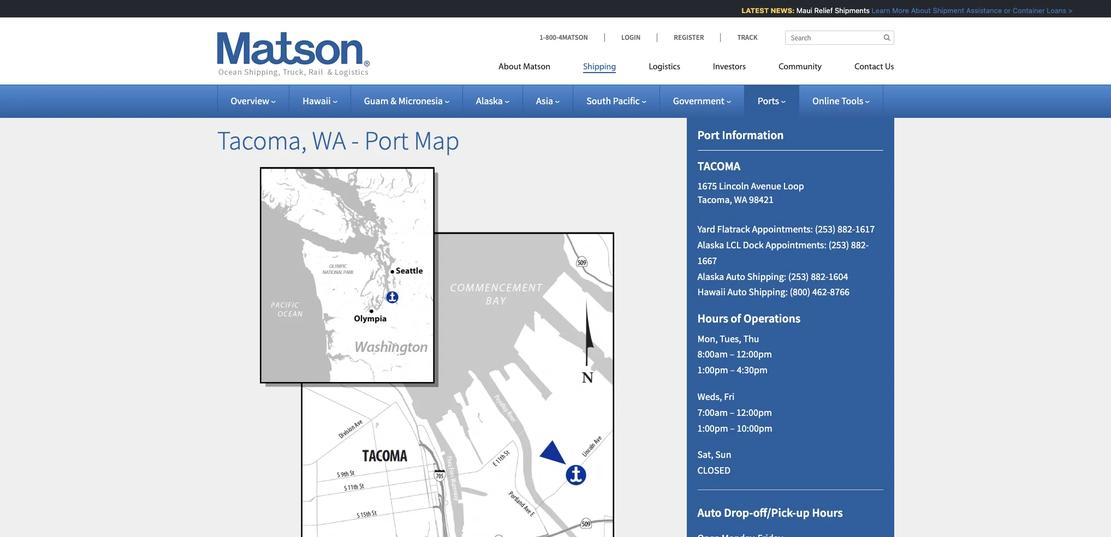 Task type: locate. For each thing, give the bounding box(es) containing it.
8766
[[830, 286, 850, 298]]

>
[[1064, 6, 1069, 15]]

(253) up 1604
[[829, 239, 850, 251]]

Search search field
[[785, 31, 894, 45]]

1 vertical spatial 1:00pm
[[698, 422, 729, 435]]

12:00pm up 10:00pm
[[737, 406, 772, 419]]

dock
[[743, 239, 764, 251]]

0 vertical spatial alaska
[[476, 95, 503, 107]]

tacoma, down overview link
[[217, 124, 307, 157]]

(253) up (800)
[[789, 270, 809, 283]]

about right "more"
[[907, 6, 927, 15]]

alaska up 1667
[[698, 239, 725, 251]]

section
[[673, 101, 908, 538]]

wa down lincoln
[[734, 194, 748, 206]]

sun
[[716, 449, 732, 461]]

track link
[[721, 33, 758, 42]]

shipping link
[[567, 57, 633, 80]]

(253) left 1617
[[815, 223, 836, 236]]

us
[[885, 63, 894, 72]]

2 12:00pm from the top
[[737, 406, 772, 419]]

investors
[[713, 63, 746, 72]]

hours up mon,
[[698, 311, 729, 326]]

882- up 1604
[[838, 223, 856, 236]]

shipping: down dock
[[748, 270, 787, 283]]

0 vertical spatial about
[[907, 6, 927, 15]]

2 vertical spatial 882-
[[811, 270, 829, 283]]

section containing port information
[[673, 101, 908, 538]]

tacoma, wa - port map
[[217, 124, 460, 157]]

4matson
[[559, 33, 588, 42]]

1:00pm down '7:00am'
[[698, 422, 729, 435]]

asia link
[[536, 95, 560, 107]]

98421
[[750, 194, 774, 206]]

shipping:
[[748, 270, 787, 283], [749, 286, 788, 298]]

tacoma, down 1675
[[698, 194, 733, 206]]

0 horizontal spatial wa
[[312, 124, 346, 157]]

1 vertical spatial 12:00pm
[[737, 406, 772, 419]]

closed
[[698, 464, 731, 477]]

12:00pm
[[737, 348, 772, 361], [737, 406, 772, 419]]

hours right up
[[812, 505, 843, 521]]

1675
[[698, 180, 717, 192]]

882-
[[838, 223, 856, 236], [852, 239, 869, 251], [811, 270, 829, 283]]

hawaii down 1667
[[698, 286, 726, 298]]

flatrack
[[718, 223, 751, 236]]

tacoma,
[[217, 124, 307, 157], [698, 194, 733, 206]]

1 vertical spatial wa
[[734, 194, 748, 206]]

sat,
[[698, 449, 714, 461]]

0 vertical spatial tacoma,
[[217, 124, 307, 157]]

information
[[722, 127, 784, 143]]

0 vertical spatial 12:00pm
[[737, 348, 772, 361]]

alaska down about matson
[[476, 95, 503, 107]]

0 vertical spatial wa
[[312, 124, 346, 157]]

register
[[674, 33, 704, 42]]

guam
[[364, 95, 389, 107]]

blue matson logo with ocean, shipping, truck, rail and logistics written beneath it. image
[[217, 32, 370, 77]]

0 vertical spatial hawaii
[[303, 95, 331, 107]]

0 horizontal spatial about
[[499, 63, 522, 72]]

0 vertical spatial 1:00pm
[[698, 364, 729, 376]]

contact
[[855, 63, 884, 72]]

relief
[[810, 6, 829, 15]]

search image
[[884, 34, 891, 41]]

1 vertical spatial (253)
[[829, 239, 850, 251]]

auto down lcl
[[726, 270, 746, 283]]

1:00pm down 8:00am
[[698, 364, 729, 376]]

shipping: up 'operations' on the right of page
[[749, 286, 788, 298]]

1 12:00pm from the top
[[737, 348, 772, 361]]

alaska down 1667
[[698, 270, 725, 283]]

mon, tues, thu 8:00am – 12:00pm 1:00pm – 4:30pm
[[698, 332, 772, 376]]

auto left drop- at the right bottom of page
[[698, 505, 722, 521]]

None search field
[[785, 31, 894, 45]]

learn
[[868, 6, 886, 15]]

contact us link
[[839, 57, 894, 80]]

2 1:00pm from the top
[[698, 422, 729, 435]]

0 vertical spatial appointments:
[[753, 223, 813, 236]]

appointments: up dock
[[753, 223, 813, 236]]

1 1:00pm from the top
[[698, 364, 729, 376]]

latest
[[737, 6, 765, 15]]

wa left -
[[312, 124, 346, 157]]

south pacific
[[587, 95, 640, 107]]

1 horizontal spatial port
[[698, 127, 720, 143]]

about left matson
[[499, 63, 522, 72]]

1 horizontal spatial about
[[907, 6, 927, 15]]

1 horizontal spatial hours
[[812, 505, 843, 521]]

12:00pm up 4:30pm
[[737, 348, 772, 361]]

tacoma
[[698, 159, 741, 174]]

1:00pm inside weds, fri 7:00am – 12:00pm 1:00pm – 10:00pm
[[698, 422, 729, 435]]

hawaii
[[303, 95, 331, 107], [698, 286, 726, 298]]

appointments: right dock
[[766, 239, 827, 251]]

register link
[[657, 33, 721, 42]]

1 vertical spatial shipping:
[[749, 286, 788, 298]]

– down fri
[[730, 406, 735, 419]]

auto up of
[[728, 286, 747, 298]]

lincoln
[[719, 180, 749, 192]]

1 vertical spatial alaska
[[698, 239, 725, 251]]

wa
[[312, 124, 346, 157], [734, 194, 748, 206]]

2 vertical spatial (253)
[[789, 270, 809, 283]]

loans
[[1043, 6, 1062, 15]]

882- down 1617
[[852, 239, 869, 251]]

1 vertical spatial tacoma,
[[698, 194, 733, 206]]

882- up 462-
[[811, 270, 829, 283]]

hawaii link
[[303, 95, 337, 107]]

login link
[[605, 33, 657, 42]]

1 vertical spatial about
[[499, 63, 522, 72]]

off/pick-
[[753, 505, 797, 521]]

hours
[[698, 311, 729, 326], [812, 505, 843, 521]]

1 horizontal spatial tacoma,
[[698, 194, 733, 206]]

1 horizontal spatial hawaii
[[698, 286, 726, 298]]

10:00pm
[[737, 422, 773, 435]]

logistics
[[649, 63, 681, 72]]

1 vertical spatial hawaii
[[698, 286, 726, 298]]

2 vertical spatial auto
[[698, 505, 722, 521]]

alaska
[[476, 95, 503, 107], [698, 239, 725, 251], [698, 270, 725, 283]]

–
[[730, 348, 735, 361], [731, 364, 735, 376], [730, 406, 735, 419], [731, 422, 735, 435]]

1 vertical spatial auto
[[728, 286, 747, 298]]

0 vertical spatial (253)
[[815, 223, 836, 236]]

port right -
[[365, 124, 409, 157]]

0 horizontal spatial hawaii
[[303, 95, 331, 107]]

1604
[[829, 270, 849, 283]]

port up tacoma
[[698, 127, 720, 143]]

1:00pm
[[698, 364, 729, 376], [698, 422, 729, 435]]

0 horizontal spatial port
[[365, 124, 409, 157]]

hawaii up tacoma, wa - port map
[[303, 95, 331, 107]]

12:00pm inside mon, tues, thu 8:00am – 12:00pm 1:00pm – 4:30pm
[[737, 348, 772, 361]]

2 vertical spatial alaska
[[698, 270, 725, 283]]

appointments:
[[753, 223, 813, 236], [766, 239, 827, 251]]

1 horizontal spatial wa
[[734, 194, 748, 206]]

government
[[673, 95, 725, 107]]

0 horizontal spatial hours
[[698, 311, 729, 326]]

loop
[[784, 180, 804, 192]]

contact us
[[855, 63, 894, 72]]



Task type: describe. For each thing, give the bounding box(es) containing it.
sat, sun closed
[[698, 449, 732, 477]]

1617
[[856, 223, 875, 236]]

ports
[[758, 95, 779, 107]]

top menu navigation
[[499, 57, 894, 80]]

1667
[[698, 254, 717, 267]]

0 vertical spatial 882-
[[838, 223, 856, 236]]

online tools link
[[813, 95, 870, 107]]

overview link
[[231, 95, 276, 107]]

more
[[888, 6, 905, 15]]

– left 4:30pm
[[731, 364, 735, 376]]

alaska link
[[476, 95, 510, 107]]

shipments
[[831, 6, 866, 15]]

asia
[[536, 95, 553, 107]]

0 horizontal spatial tacoma,
[[217, 124, 307, 157]]

hawaii inside yard flatrack appointments: (253) 882-1617 alaska lcl dock appointments: (253) 882- 1667 alaska auto shipping: (253) 882-1604 hawaii auto shipping: (800) 462-8766
[[698, 286, 726, 298]]

guam & micronesia
[[364, 95, 443, 107]]

container
[[1009, 6, 1041, 15]]

weds,
[[698, 391, 722, 403]]

pacific
[[613, 95, 640, 107]]

or
[[1000, 6, 1007, 15]]

ports link
[[758, 95, 786, 107]]

learn more about shipment assistance or container loans > link
[[868, 6, 1069, 15]]

1 vertical spatial hours
[[812, 505, 843, 521]]

about inside top menu navigation
[[499, 63, 522, 72]]

of
[[731, 311, 741, 326]]

auto drop-off/pick-up hours
[[698, 505, 843, 521]]

thu
[[744, 332, 760, 345]]

1 vertical spatial 882-
[[852, 239, 869, 251]]

about matson
[[499, 63, 551, 72]]

hours of operations
[[698, 311, 801, 326]]

tues,
[[720, 332, 742, 345]]

drop-
[[724, 505, 753, 521]]

latest news: maui relief shipments learn more about shipment assistance or container loans >
[[737, 6, 1069, 15]]

1-800-4matson link
[[540, 33, 605, 42]]

lcl
[[726, 239, 741, 251]]

port information
[[698, 127, 784, 143]]

logistics link
[[633, 57, 697, 80]]

&
[[391, 95, 397, 107]]

8:00am
[[698, 348, 728, 361]]

overview
[[231, 95, 269, 107]]

fri
[[724, 391, 735, 403]]

0 vertical spatial auto
[[726, 270, 746, 283]]

government link
[[673, 95, 731, 107]]

news:
[[766, 6, 790, 15]]

operations
[[744, 311, 801, 326]]

avenue
[[751, 180, 782, 192]]

wa inside 1675 lincoln avenue loop tacoma, wa 98421
[[734, 194, 748, 206]]

maui
[[792, 6, 808, 15]]

7:00am
[[698, 406, 728, 419]]

1-800-4matson
[[540, 33, 588, 42]]

online
[[813, 95, 840, 107]]

weds, fri 7:00am – 12:00pm 1:00pm – 10:00pm
[[698, 391, 773, 435]]

1-
[[540, 33, 546, 42]]

(800)
[[790, 286, 811, 298]]

map
[[414, 124, 460, 157]]

up
[[797, 505, 810, 521]]

shipment
[[929, 6, 960, 15]]

south pacific link
[[587, 95, 647, 107]]

0 vertical spatial shipping:
[[748, 270, 787, 283]]

port inside section
[[698, 127, 720, 143]]

online tools
[[813, 95, 864, 107]]

about matson link
[[499, 57, 567, 80]]

login
[[622, 33, 641, 42]]

-
[[351, 124, 359, 157]]

community
[[779, 63, 822, 72]]

community link
[[763, 57, 839, 80]]

shipping
[[583, 63, 616, 72]]

matson
[[523, 63, 551, 72]]

1675 lincoln avenue loop tacoma, wa 98421
[[698, 180, 804, 206]]

– down tues, at the right bottom of the page
[[730, 348, 735, 361]]

tools
[[842, 95, 864, 107]]

– left 10:00pm
[[731, 422, 735, 435]]

south
[[587, 95, 611, 107]]

guam & micronesia link
[[364, 95, 450, 107]]

mon,
[[698, 332, 718, 345]]

investors link
[[697, 57, 763, 80]]

800-
[[546, 33, 559, 42]]

track
[[738, 33, 758, 42]]

1 vertical spatial appointments:
[[766, 239, 827, 251]]

462-
[[813, 286, 830, 298]]

tacoma, inside 1675 lincoln avenue loop tacoma, wa 98421
[[698, 194, 733, 206]]

micronesia
[[399, 95, 443, 107]]

yard
[[698, 223, 716, 236]]

yard flatrack appointments: (253) 882-1617 alaska lcl dock appointments: (253) 882- 1667 alaska auto shipping: (253) 882-1604 hawaii auto shipping: (800) 462-8766
[[698, 223, 875, 298]]

12:00pm inside weds, fri 7:00am – 12:00pm 1:00pm – 10:00pm
[[737, 406, 772, 419]]

4:30pm
[[737, 364, 768, 376]]

0 vertical spatial hours
[[698, 311, 729, 326]]

1:00pm inside mon, tues, thu 8:00am – 12:00pm 1:00pm – 4:30pm
[[698, 364, 729, 376]]



Task type: vqa. For each thing, say whether or not it's contained in the screenshot.
678-
no



